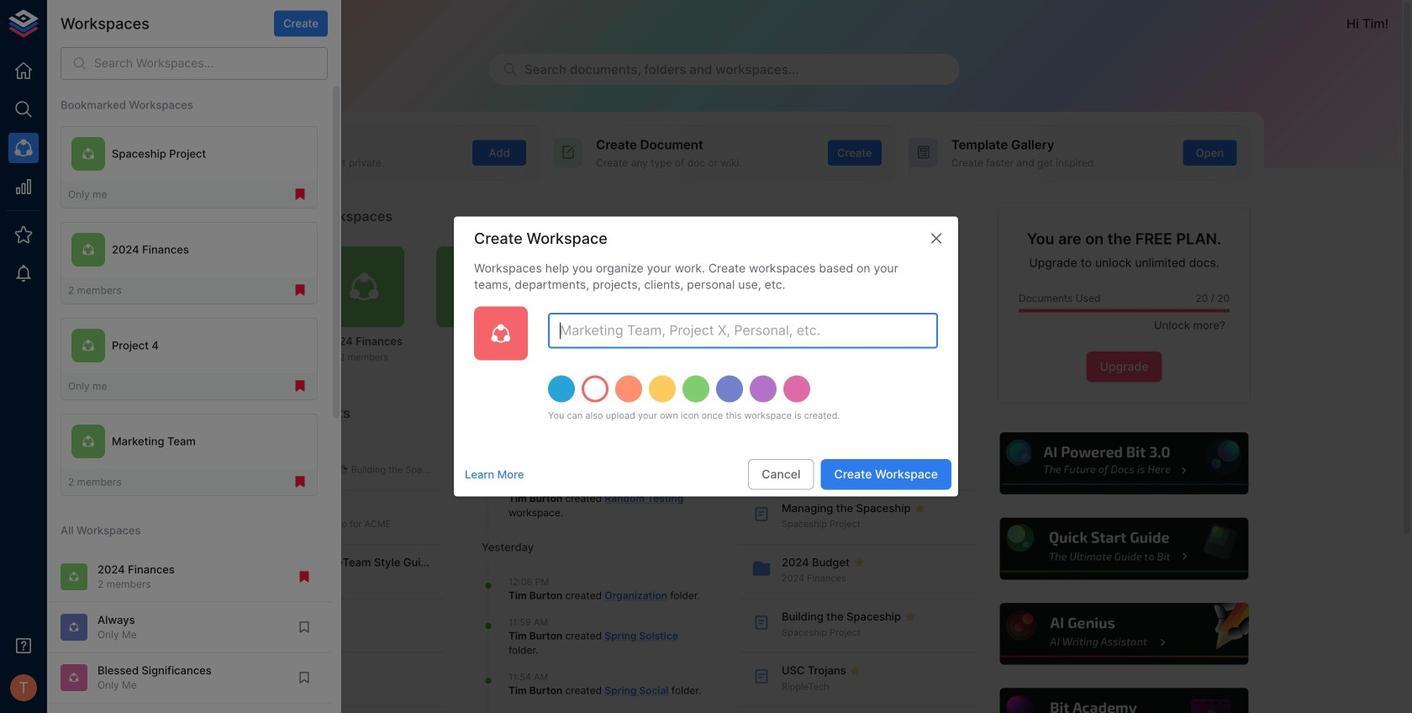 Task type: describe. For each thing, give the bounding box(es) containing it.
3 help image from the top
[[998, 601, 1251, 668]]

bookmark image
[[297, 670, 312, 685]]

1 remove bookmark image from the top
[[293, 283, 308, 298]]

0 vertical spatial remove bookmark image
[[293, 187, 308, 202]]

2 vertical spatial remove bookmark image
[[297, 569, 312, 584]]

Marketing Team, Project X, Personal, etc. text field
[[548, 313, 939, 349]]

Search Workspaces... text field
[[94, 47, 328, 80]]

1 help image from the top
[[998, 430, 1251, 497]]

4 help image from the top
[[998, 686, 1251, 713]]



Task type: locate. For each thing, give the bounding box(es) containing it.
bookmark image
[[297, 620, 312, 635]]

help image
[[998, 430, 1251, 497], [998, 516, 1251, 582], [998, 601, 1251, 668], [998, 686, 1251, 713]]

dialog
[[454, 217, 959, 497]]

2 remove bookmark image from the top
[[293, 379, 308, 394]]

remove bookmark image
[[293, 283, 308, 298], [293, 379, 308, 394]]

1 vertical spatial remove bookmark image
[[293, 475, 308, 490]]

0 vertical spatial remove bookmark image
[[293, 283, 308, 298]]

remove bookmark image
[[293, 187, 308, 202], [293, 475, 308, 490], [297, 569, 312, 584]]

2 help image from the top
[[998, 516, 1251, 582]]

1 vertical spatial remove bookmark image
[[293, 379, 308, 394]]



Task type: vqa. For each thing, say whether or not it's contained in the screenshot.
Created to the bottom
no



